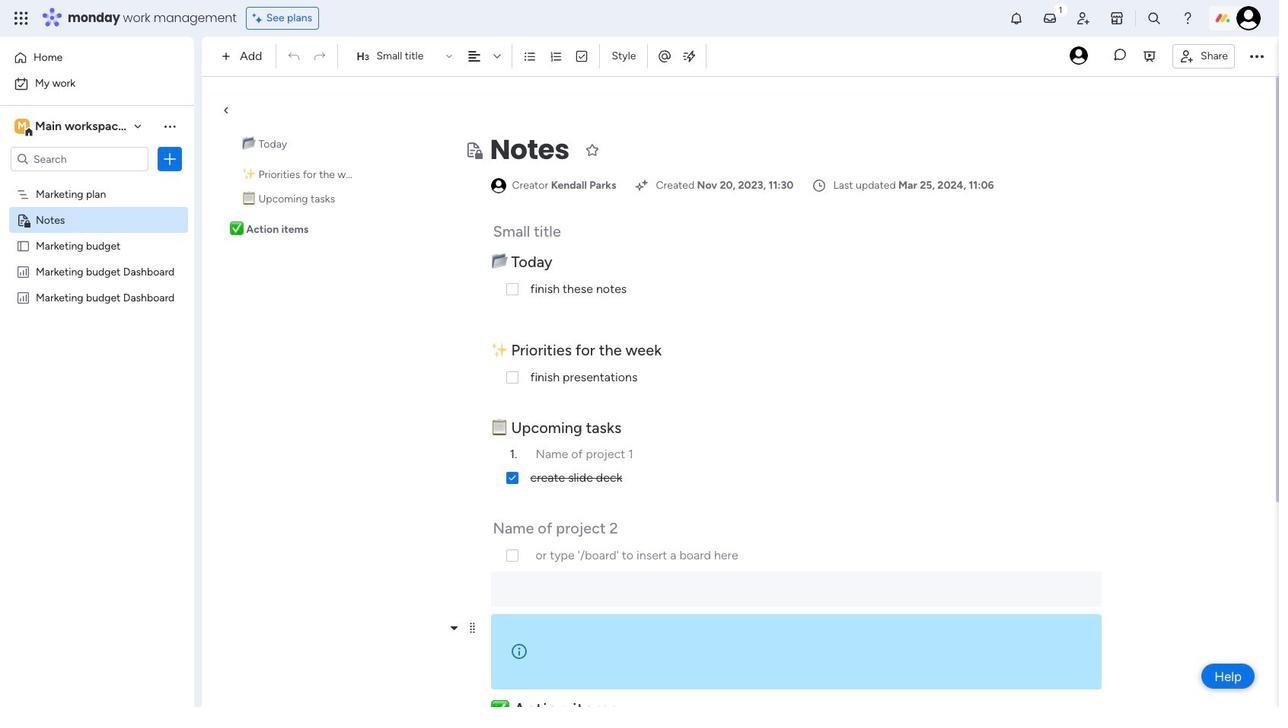 Task type: vqa. For each thing, say whether or not it's contained in the screenshot.
See Plans image
yes



Task type: locate. For each thing, give the bounding box(es) containing it.
public dashboard image
[[16, 290, 30, 305]]

add to favorites image
[[585, 142, 600, 157]]

1 horizontal spatial private board image
[[464, 141, 483, 159]]

public board image
[[16, 238, 30, 253]]

see plans image
[[253, 10, 266, 27]]

numbered list image
[[550, 50, 563, 63]]

v2 ellipsis image
[[1251, 46, 1265, 66]]

public dashboard image
[[16, 264, 30, 279]]

invite members image
[[1076, 11, 1092, 26]]

options image
[[162, 152, 178, 167]]

2 vertical spatial option
[[0, 180, 194, 183]]

select product image
[[14, 11, 29, 26]]

menu image
[[467, 622, 478, 635]]

0 horizontal spatial private board image
[[16, 213, 30, 227]]

board activity image
[[1070, 46, 1089, 64]]

option
[[9, 46, 185, 70], [9, 72, 185, 96], [0, 180, 194, 183]]

mention image
[[658, 48, 673, 64]]

kendall parks image
[[1237, 6, 1262, 30]]

None field
[[486, 130, 574, 170]]

list box
[[0, 178, 194, 516]]

update feed image
[[1043, 11, 1058, 26]]

1 vertical spatial private board image
[[16, 213, 30, 227]]

private board image
[[464, 141, 483, 159], [16, 213, 30, 227]]

checklist image
[[576, 50, 589, 63]]

search everything image
[[1147, 11, 1163, 26]]



Task type: describe. For each thing, give the bounding box(es) containing it.
0 vertical spatial private board image
[[464, 141, 483, 159]]

Search in workspace field
[[32, 150, 127, 168]]

1 image
[[1054, 1, 1068, 18]]

workspace image
[[14, 118, 30, 135]]

monday marketplace image
[[1110, 11, 1125, 26]]

bulleted list image
[[524, 50, 537, 63]]

help image
[[1181, 11, 1196, 26]]

notifications image
[[1009, 11, 1025, 26]]

0 vertical spatial option
[[9, 46, 185, 70]]

workspace options image
[[162, 119, 178, 134]]

dynamic values image
[[682, 49, 697, 64]]

workspace selection element
[[14, 117, 226, 137]]

1 vertical spatial option
[[9, 72, 185, 96]]



